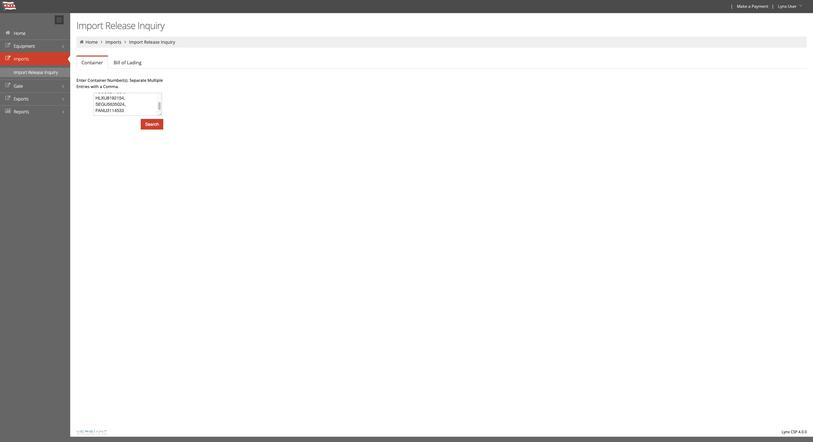 Task type: vqa. For each thing, say whether or not it's contained in the screenshot.
top the Inquiry
yes



Task type: locate. For each thing, give the bounding box(es) containing it.
inquiry
[[138, 19, 164, 32], [161, 39, 175, 45], [44, 69, 58, 75]]

4.0.0
[[799, 429, 807, 435]]

1 vertical spatial external link image
[[5, 56, 11, 61]]

0 vertical spatial home
[[14, 30, 26, 36]]

container up with
[[88, 77, 106, 83]]

angle right image
[[99, 40, 104, 44], [123, 40, 128, 44]]

1 horizontal spatial imports
[[105, 39, 121, 45]]

imports up bill
[[105, 39, 121, 45]]

exports link
[[0, 92, 70, 105]]

1 vertical spatial imports link
[[0, 52, 70, 65]]

user
[[788, 3, 797, 9]]

import release inquiry link
[[129, 39, 175, 45], [0, 68, 70, 77]]

home link
[[0, 27, 70, 40], [86, 39, 98, 45]]

home link right home image
[[86, 39, 98, 45]]

imports down equipment
[[14, 56, 29, 62]]

external link image inside the "equipment" link
[[5, 43, 11, 48]]

| right payment
[[772, 3, 774, 9]]

2 vertical spatial external link image
[[5, 83, 11, 88]]

| left 'make'
[[731, 3, 733, 9]]

0 horizontal spatial a
[[100, 84, 102, 89]]

import
[[77, 19, 103, 32], [129, 39, 143, 45], [14, 69, 27, 75]]

angle right image right home image
[[99, 40, 104, 44]]

container inside enter container number(s).  separate multiple entries with a comma.
[[88, 77, 106, 83]]

lynx left user in the top right of the page
[[778, 3, 787, 9]]

equipment link
[[0, 40, 70, 52]]

1 vertical spatial import
[[129, 39, 143, 45]]

lynx for lynx user
[[778, 3, 787, 9]]

with
[[91, 84, 99, 89]]

release
[[105, 19, 136, 32], [144, 39, 160, 45], [28, 69, 43, 75]]

csp
[[791, 429, 798, 435]]

separate
[[130, 77, 146, 83]]

import release inquiry link up gate 'link'
[[0, 68, 70, 77]]

entries
[[77, 84, 90, 89]]

0 vertical spatial imports link
[[105, 39, 121, 45]]

equipment
[[14, 43, 35, 49]]

external link image inside gate 'link'
[[5, 83, 11, 88]]

1 horizontal spatial imports link
[[105, 39, 121, 45]]

None text field
[[93, 93, 162, 116]]

container
[[82, 59, 103, 66], [88, 77, 106, 83]]

1 vertical spatial container
[[88, 77, 106, 83]]

a
[[749, 3, 751, 9], [100, 84, 102, 89]]

import for topmost import release inquiry link
[[129, 39, 143, 45]]

2 external link image from the top
[[5, 56, 11, 61]]

a right with
[[100, 84, 102, 89]]

imports link down equipment
[[0, 52, 70, 65]]

a right 'make'
[[749, 3, 751, 9]]

imports link
[[105, 39, 121, 45], [0, 52, 70, 65]]

1 vertical spatial import release inquiry
[[129, 39, 175, 45]]

imports link up bill
[[105, 39, 121, 45]]

home right home icon
[[14, 30, 26, 36]]

0 vertical spatial external link image
[[5, 43, 11, 48]]

1 horizontal spatial |
[[772, 3, 774, 9]]

bill
[[114, 59, 120, 66]]

container up "enter"
[[82, 59, 103, 66]]

1 horizontal spatial angle right image
[[123, 40, 128, 44]]

home image
[[5, 31, 11, 35]]

0 vertical spatial lynx
[[778, 3, 787, 9]]

import up gate
[[14, 69, 27, 75]]

3 external link image from the top
[[5, 83, 11, 88]]

2 vertical spatial import
[[14, 69, 27, 75]]

1 vertical spatial home
[[86, 39, 98, 45]]

angle down image
[[798, 3, 804, 8]]

1 | from the left
[[731, 3, 733, 9]]

|
[[731, 3, 733, 9], [772, 3, 774, 9]]

0 horizontal spatial |
[[731, 3, 733, 9]]

bill of lading
[[114, 59, 142, 66]]

0 horizontal spatial imports
[[14, 56, 29, 62]]

exports
[[14, 96, 29, 102]]

2 vertical spatial inquiry
[[44, 69, 58, 75]]

1 vertical spatial a
[[100, 84, 102, 89]]

angle right image up of
[[123, 40, 128, 44]]

external link image inside imports link
[[5, 56, 11, 61]]

1 horizontal spatial home link
[[86, 39, 98, 45]]

home right home image
[[86, 39, 98, 45]]

inquiry inside import release inquiry link
[[44, 69, 58, 75]]

2 horizontal spatial release
[[144, 39, 160, 45]]

import up home image
[[77, 19, 103, 32]]

0 horizontal spatial import
[[14, 69, 27, 75]]

0 horizontal spatial release
[[28, 69, 43, 75]]

external link image for imports
[[5, 56, 11, 61]]

0 horizontal spatial angle right image
[[99, 40, 104, 44]]

lynx left csp
[[782, 429, 790, 435]]

1 vertical spatial import release inquiry link
[[0, 68, 70, 77]]

2 horizontal spatial import
[[129, 39, 143, 45]]

1 vertical spatial imports
[[14, 56, 29, 62]]

home link up equipment
[[0, 27, 70, 40]]

1 vertical spatial lynx
[[782, 429, 790, 435]]

home
[[14, 30, 26, 36], [86, 39, 98, 45]]

external link image
[[5, 43, 11, 48], [5, 56, 11, 61], [5, 83, 11, 88]]

0 vertical spatial a
[[749, 3, 751, 9]]

external link image for equipment
[[5, 43, 11, 48]]

0 vertical spatial imports
[[105, 39, 121, 45]]

import up lading
[[129, 39, 143, 45]]

import release inquiry
[[77, 19, 164, 32], [129, 39, 175, 45], [14, 69, 58, 75]]

1 horizontal spatial a
[[749, 3, 751, 9]]

1 horizontal spatial release
[[105, 19, 136, 32]]

1 external link image from the top
[[5, 43, 11, 48]]

1 vertical spatial inquiry
[[161, 39, 175, 45]]

1 horizontal spatial import release inquiry link
[[129, 39, 175, 45]]

import release inquiry link up lading
[[129, 39, 175, 45]]

inquiry for topmost import release inquiry link
[[161, 39, 175, 45]]

imports
[[105, 39, 121, 45], [14, 56, 29, 62]]

1 horizontal spatial import
[[77, 19, 103, 32]]

lynx
[[778, 3, 787, 9], [782, 429, 790, 435]]

make
[[737, 3, 748, 9]]

lading
[[127, 59, 142, 66]]

0 horizontal spatial imports link
[[0, 52, 70, 65]]



Task type: describe. For each thing, give the bounding box(es) containing it.
enter container number(s).  separate multiple entries with a comma.
[[77, 77, 163, 89]]

enter
[[77, 77, 87, 83]]

lynx for lynx csp 4.0.0
[[782, 429, 790, 435]]

a inside enter container number(s).  separate multiple entries with a comma.
[[100, 84, 102, 89]]

2 | from the left
[[772, 3, 774, 9]]

search button
[[141, 119, 163, 130]]

make a payment link
[[735, 0, 771, 13]]

1 angle right image from the left
[[99, 40, 104, 44]]

0 vertical spatial import
[[77, 19, 103, 32]]

home image
[[79, 40, 84, 44]]

reports
[[14, 109, 29, 115]]

0 horizontal spatial import release inquiry link
[[0, 68, 70, 77]]

make a payment
[[737, 3, 769, 9]]

payment
[[752, 3, 769, 9]]

multiple
[[148, 77, 163, 83]]

comma.
[[103, 84, 119, 89]]

number(s).
[[107, 77, 129, 83]]

0 vertical spatial import release inquiry
[[77, 19, 164, 32]]

0 horizontal spatial home
[[14, 30, 26, 36]]

2 angle right image from the left
[[123, 40, 128, 44]]

0 horizontal spatial home link
[[0, 27, 70, 40]]

gate link
[[0, 80, 70, 92]]

reports link
[[0, 105, 70, 118]]

bill of lading link
[[109, 56, 147, 69]]

0 vertical spatial release
[[105, 19, 136, 32]]

bar chart image
[[5, 109, 11, 113]]

import for the left import release inquiry link
[[14, 69, 27, 75]]

lynx user link
[[776, 0, 807, 13]]

1 horizontal spatial home
[[86, 39, 98, 45]]

gate
[[14, 83, 23, 89]]

1 vertical spatial release
[[144, 39, 160, 45]]

0 vertical spatial import release inquiry link
[[129, 39, 175, 45]]

lynx csp 4.0.0
[[782, 429, 807, 435]]

search
[[145, 122, 159, 127]]

0 vertical spatial container
[[82, 59, 103, 66]]

of
[[121, 59, 126, 66]]

versiant image
[[77, 430, 107, 435]]

container link
[[77, 57, 108, 69]]

lynx user
[[778, 3, 797, 9]]

external link image
[[5, 96, 11, 101]]

inquiry for the left import release inquiry link
[[44, 69, 58, 75]]

0 vertical spatial inquiry
[[138, 19, 164, 32]]

external link image for gate
[[5, 83, 11, 88]]

2 vertical spatial release
[[28, 69, 43, 75]]

2 vertical spatial import release inquiry
[[14, 69, 58, 75]]



